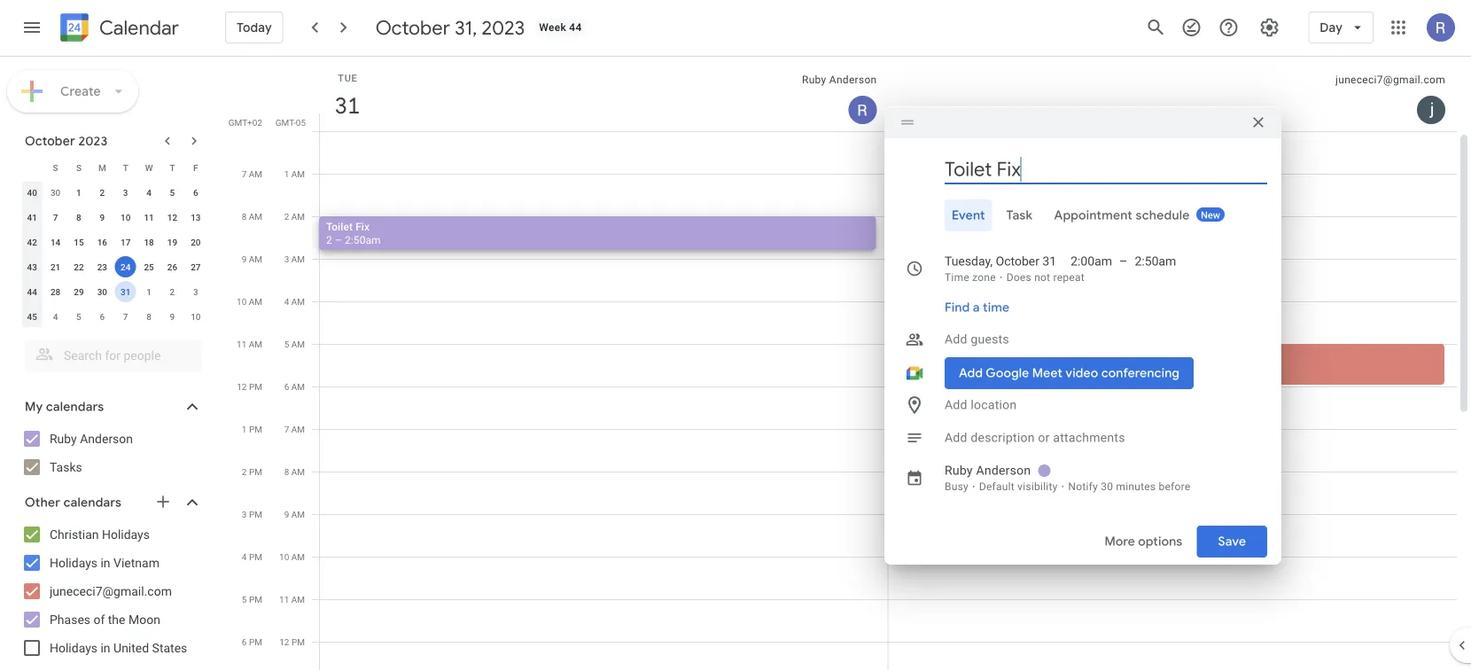 Task type: vqa. For each thing, say whether or not it's contained in the screenshot.


Task type: locate. For each thing, give the bounding box(es) containing it.
pm down '4 pm'
[[249, 594, 262, 605]]

2:50am right to 'element'
[[1135, 254, 1177, 269]]

calendars right my
[[46, 399, 104, 415]]

september 30 element
[[45, 182, 66, 203]]

1 horizontal spatial 2023
[[482, 15, 525, 40]]

2 horizontal spatial 31
[[1043, 254, 1057, 269]]

2 horizontal spatial ruby anderson
[[945, 463, 1031, 478]]

3
[[123, 187, 128, 198], [284, 254, 289, 264], [193, 286, 198, 297], [242, 509, 247, 519]]

0 horizontal spatial anderson
[[80, 431, 133, 446]]

toilet
[[326, 220, 353, 233]]

am right '4 pm'
[[291, 551, 305, 562]]

8 am left the 2 am
[[242, 211, 262, 222]]

1 horizontal spatial anderson
[[830, 74, 877, 86]]

day button
[[1309, 6, 1374, 49]]

november 2 element
[[162, 281, 183, 302]]

0 vertical spatial 2023
[[482, 15, 525, 40]]

m
[[98, 162, 106, 173]]

to element
[[1120, 253, 1128, 270]]

2 vertical spatial ruby
[[945, 463, 973, 478]]

0 vertical spatial october
[[376, 15, 450, 40]]

2 down toilet
[[326, 234, 332, 246]]

26 element
[[162, 256, 183, 277]]

0 horizontal spatial 30
[[50, 187, 60, 198]]

2 left november 3 element
[[170, 286, 175, 297]]

2 vertical spatial 11
[[279, 594, 289, 605]]

1 vertical spatial 10 am
[[279, 551, 305, 562]]

new
[[1201, 210, 1221, 221]]

21 element
[[45, 256, 66, 277]]

cell
[[319, 131, 889, 671], [888, 131, 1457, 671]]

phases of the moon
[[50, 612, 160, 627]]

add other calendars image
[[154, 493, 172, 511]]

44 right week on the top left of page
[[569, 21, 582, 34]]

None search field
[[0, 332, 220, 371]]

ruby
[[802, 74, 827, 86], [50, 431, 77, 446], [945, 463, 973, 478]]

– right 2:00am
[[1120, 254, 1128, 269]]

0 vertical spatial calendars
[[46, 399, 104, 415]]

1 vertical spatial ruby anderson
[[50, 431, 133, 446]]

s up september 30 element
[[53, 162, 58, 173]]

10 am
[[237, 296, 262, 307], [279, 551, 305, 562]]

october 2023
[[25, 133, 108, 149]]

1 horizontal spatial october
[[376, 15, 450, 40]]

october 2023 grid
[[17, 155, 207, 329]]

appointment schedule
[[1054, 207, 1190, 223]]

cell containing party
[[888, 131, 1457, 671]]

day
[[1320, 20, 1343, 35]]

november 5 element
[[68, 306, 89, 327]]

2 cell from the left
[[888, 131, 1457, 671]]

5 right november 4 element
[[76, 311, 81, 322]]

11 am right 5 pm
[[279, 594, 305, 605]]

toilet fix 2 – 2:50am
[[326, 220, 381, 246]]

1 add from the top
[[945, 332, 968, 347]]

7 right "f"
[[242, 168, 247, 179]]

row inside '31' grid
[[312, 131, 1457, 671]]

1 vertical spatial ruby
[[50, 431, 77, 446]]

10 element
[[115, 207, 136, 228]]

tab list
[[899, 199, 1268, 231]]

9 right the november 8 element
[[170, 311, 175, 322]]

2 up 3 pm
[[242, 466, 247, 477]]

5 for 5 am
[[284, 339, 289, 349]]

f
[[193, 162, 198, 173]]

my
[[25, 399, 43, 415]]

9 am right 3 pm
[[284, 509, 305, 519]]

main drawer image
[[21, 17, 43, 38]]

row
[[312, 131, 1457, 671], [20, 155, 207, 180], [20, 180, 207, 205], [20, 205, 207, 230], [20, 230, 207, 254], [20, 254, 207, 279], [20, 279, 207, 304], [20, 304, 207, 329]]

2:50am inside toilet fix 2 – 2:50am
[[345, 234, 381, 246]]

pm down 5 pm
[[249, 636, 262, 647]]

11 right 5 pm
[[279, 594, 289, 605]]

christian
[[50, 527, 99, 542]]

0 vertical spatial 7 am
[[242, 168, 262, 179]]

0 vertical spatial 9 am
[[242, 254, 262, 264]]

– inside party 5 – 6am
[[904, 361, 911, 374]]

5 down party
[[895, 361, 901, 374]]

7 am left 1 am
[[242, 168, 262, 179]]

1 inside "element"
[[146, 286, 152, 297]]

anderson inside 31 column header
[[830, 74, 877, 86]]

2 in from the top
[[101, 640, 110, 655]]

add description or attachments
[[945, 430, 1126, 445]]

october for october 31, 2023
[[376, 15, 450, 40]]

1 am
[[284, 168, 305, 179]]

3 add from the top
[[945, 430, 968, 445]]

2 t from the left
[[170, 162, 175, 173]]

row containing toilet fix
[[312, 131, 1457, 671]]

15 element
[[68, 231, 89, 253]]

10 right november 3 element
[[237, 296, 247, 307]]

november 9 element
[[162, 306, 183, 327]]

s left m
[[76, 162, 82, 173]]

6 left november 7 element
[[100, 311, 105, 322]]

schedule
[[1136, 207, 1190, 223]]

12 up 1 pm
[[237, 381, 247, 392]]

22
[[74, 262, 84, 272]]

1 horizontal spatial s
[[76, 162, 82, 173]]

12 element
[[162, 207, 183, 228]]

0 horizontal spatial s
[[53, 162, 58, 173]]

united
[[114, 640, 149, 655]]

16 element
[[92, 231, 113, 253]]

12
[[167, 212, 177, 223], [237, 381, 247, 392], [279, 636, 289, 647]]

7 am
[[242, 168, 262, 179], [284, 424, 305, 434]]

7 am right 1 pm
[[284, 424, 305, 434]]

0 vertical spatial 11
[[144, 212, 154, 223]]

am up 6 am on the bottom left of page
[[291, 339, 305, 349]]

holidays down phases
[[50, 640, 98, 655]]

holidays down the christian on the left bottom
[[50, 555, 98, 570]]

0 vertical spatial junececi7@gmail.com
[[1336, 74, 1446, 86]]

location
[[971, 398, 1017, 412]]

2 add from the top
[[945, 398, 968, 412]]

11
[[144, 212, 154, 223], [237, 339, 247, 349], [279, 594, 289, 605]]

2023 right 31,
[[482, 15, 525, 40]]

1 vertical spatial 30
[[97, 286, 107, 297]]

1 horizontal spatial –
[[904, 361, 911, 374]]

4 up 11 element
[[146, 187, 152, 198]]

holidays for holidays in vietnam
[[50, 555, 98, 570]]

11 right '10' element
[[144, 212, 154, 223]]

2 vertical spatial holidays
[[50, 640, 98, 655]]

1 horizontal spatial ruby anderson
[[802, 74, 877, 86]]

3 for 3 pm
[[242, 509, 247, 519]]

0 horizontal spatial 7 am
[[242, 168, 262, 179]]

6 down 5 am
[[284, 381, 289, 392]]

row group containing 40
[[20, 180, 207, 329]]

0 horizontal spatial 8 am
[[242, 211, 262, 222]]

0 vertical spatial 2:50am
[[345, 234, 381, 246]]

october up september 30 element
[[25, 133, 75, 149]]

6 down "f"
[[193, 187, 198, 198]]

31 down tue
[[334, 91, 359, 120]]

cell containing toilet fix
[[319, 131, 889, 671]]

3 for november 3 element
[[193, 286, 198, 297]]

7
[[242, 168, 247, 179], [53, 212, 58, 223], [123, 311, 128, 322], [284, 424, 289, 434]]

0 horizontal spatial ruby
[[50, 431, 77, 446]]

1 horizontal spatial 12
[[237, 381, 247, 392]]

2 vertical spatial add
[[945, 430, 968, 445]]

4 left november 5 "element"
[[53, 311, 58, 322]]

week
[[539, 21, 566, 34]]

calendars inside "dropdown button"
[[46, 399, 104, 415]]

0 horizontal spatial 11
[[144, 212, 154, 223]]

in
[[101, 555, 110, 570], [101, 640, 110, 655]]

0 vertical spatial 31
[[334, 91, 359, 120]]

1 vertical spatial calendars
[[64, 495, 122, 511]]

1 horizontal spatial 2:50am
[[1135, 254, 1177, 269]]

add
[[945, 332, 968, 347], [945, 398, 968, 412], [945, 430, 968, 445]]

november 10 element
[[185, 306, 206, 327]]

calendars inside dropdown button
[[64, 495, 122, 511]]

8 am right 2 pm
[[284, 466, 305, 477]]

holidays up vietnam on the left of page
[[102, 527, 150, 542]]

1 vertical spatial 9 am
[[284, 509, 305, 519]]

0 horizontal spatial 44
[[27, 286, 37, 297]]

–
[[335, 234, 342, 246], [1120, 254, 1128, 269], [904, 361, 911, 374]]

5 for november 5 "element"
[[76, 311, 81, 322]]

default visibility
[[979, 480, 1058, 493]]

event
[[952, 207, 986, 223]]

2 for november 2 element
[[170, 286, 175, 297]]

am down 3 am
[[291, 296, 305, 307]]

row containing s
[[20, 155, 207, 180]]

2 vertical spatial 30
[[1101, 480, 1114, 493]]

1 vertical spatial add
[[945, 398, 968, 412]]

0 vertical spatial in
[[101, 555, 110, 570]]

1 horizontal spatial 11 am
[[279, 594, 305, 605]]

4 down 3 pm
[[242, 551, 247, 562]]

20 element
[[185, 231, 206, 253]]

0 horizontal spatial 2:50am
[[345, 234, 381, 246]]

0 vertical spatial –
[[335, 234, 342, 246]]

6 for november 6 element
[[100, 311, 105, 322]]

christian holidays
[[50, 527, 150, 542]]

2
[[100, 187, 105, 198], [284, 211, 289, 222], [326, 234, 332, 246], [170, 286, 175, 297], [242, 466, 247, 477]]

add for add guests
[[945, 332, 968, 347]]

notify 30 minutes before
[[1069, 480, 1191, 493]]

1 vertical spatial 12 pm
[[279, 636, 305, 647]]

28
[[50, 286, 60, 297]]

0 vertical spatial holidays
[[102, 527, 150, 542]]

0 vertical spatial 11 am
[[237, 339, 262, 349]]

4 pm
[[242, 551, 262, 562]]

10
[[121, 212, 131, 223], [237, 296, 247, 307], [191, 311, 201, 322], [279, 551, 289, 562]]

2 down m
[[100, 187, 105, 198]]

30 right 29 element
[[97, 286, 107, 297]]

1 vertical spatial junececi7@gmail.com
[[50, 584, 172, 598]]

0 vertical spatial ruby
[[802, 74, 827, 86]]

1 up the 2 am
[[284, 168, 289, 179]]

25 element
[[138, 256, 160, 277]]

1 horizontal spatial 7 am
[[284, 424, 305, 434]]

am left 4 am
[[249, 296, 262, 307]]

holidays
[[102, 527, 150, 542], [50, 555, 98, 570], [50, 640, 98, 655]]

am left 5 am
[[249, 339, 262, 349]]

create
[[60, 83, 101, 99]]

– inside toilet fix 2 – 2:50am
[[335, 234, 342, 246]]

0 horizontal spatial 12
[[167, 212, 177, 223]]

1 in from the top
[[101, 555, 110, 570]]

october left 31,
[[376, 15, 450, 40]]

29
[[74, 286, 84, 297]]

42
[[27, 237, 37, 247]]

5 for 5 pm
[[242, 594, 247, 605]]

2 for 2 pm
[[242, 466, 247, 477]]

2 vertical spatial 31
[[121, 286, 131, 297]]

junececi7@gmail.com down day dropdown button
[[1336, 74, 1446, 86]]

gmt+02
[[228, 117, 262, 128]]

0 horizontal spatial –
[[335, 234, 342, 246]]

4 for 4 pm
[[242, 551, 247, 562]]

2 down 1 am
[[284, 211, 289, 222]]

31 inside 31 column header
[[334, 91, 359, 120]]

gmt-
[[275, 117, 296, 128]]

31 cell
[[114, 279, 137, 304]]

4 for 4 am
[[284, 296, 289, 307]]

october
[[376, 15, 450, 40], [25, 133, 75, 149], [996, 254, 1040, 269]]

add down add location
[[945, 430, 968, 445]]

28 element
[[45, 281, 66, 302]]

am up the 2 am
[[291, 168, 305, 179]]

anderson
[[830, 74, 877, 86], [80, 431, 133, 446], [976, 463, 1031, 478]]

1 horizontal spatial ruby
[[802, 74, 827, 86]]

0 vertical spatial 12
[[167, 212, 177, 223]]

1 horizontal spatial 30
[[97, 286, 107, 297]]

3 down 2 pm
[[242, 509, 247, 519]]

0 horizontal spatial 10 am
[[237, 296, 262, 307]]

2:00am – 2:50am
[[1071, 254, 1177, 269]]

9 am left 3 am
[[242, 254, 262, 264]]

5 down '4 pm'
[[242, 594, 247, 605]]

1 vertical spatial october
[[25, 133, 75, 149]]

row group
[[20, 180, 207, 329]]

0 horizontal spatial october
[[25, 133, 75, 149]]

task
[[1007, 207, 1033, 223]]

add guests
[[945, 332, 1010, 347]]

am down 6 am on the bottom left of page
[[291, 424, 305, 434]]

row containing 40
[[20, 180, 207, 205]]

0 horizontal spatial 2023
[[78, 133, 108, 149]]

1 vertical spatial 44
[[27, 286, 37, 297]]

0 vertical spatial 10 am
[[237, 296, 262, 307]]

am right 5 pm
[[291, 594, 305, 605]]

0 vertical spatial 30
[[50, 187, 60, 198]]

– down party
[[904, 361, 911, 374]]

6 down 5 pm
[[242, 636, 247, 647]]

0 horizontal spatial 31
[[121, 286, 131, 297]]

3 down the 2 am
[[284, 254, 289, 264]]

1 right 31 "element"
[[146, 286, 152, 297]]

1 vertical spatial 12
[[237, 381, 247, 392]]

1 right september 30 element
[[76, 187, 81, 198]]

am left 1 am
[[249, 168, 262, 179]]

24, today element
[[115, 256, 136, 277]]

before
[[1159, 480, 1191, 493]]

31,
[[455, 15, 477, 40]]

am
[[249, 168, 262, 179], [291, 168, 305, 179], [249, 211, 262, 222], [291, 211, 305, 222], [249, 254, 262, 264], [291, 254, 305, 264], [249, 296, 262, 307], [291, 296, 305, 307], [249, 339, 262, 349], [291, 339, 305, 349], [291, 381, 305, 392], [291, 424, 305, 434], [291, 466, 305, 477], [291, 509, 305, 519], [291, 551, 305, 562], [291, 594, 305, 605]]

1 horizontal spatial 44
[[569, 21, 582, 34]]

1 horizontal spatial t
[[170, 162, 175, 173]]

november 7 element
[[115, 306, 136, 327]]

1 vertical spatial 8 am
[[284, 466, 305, 477]]

18
[[144, 237, 154, 247]]

calendar element
[[57, 10, 179, 49]]

9
[[100, 212, 105, 223], [242, 254, 247, 264], [170, 311, 175, 322], [284, 509, 289, 519]]

12 pm up 1 pm
[[237, 381, 262, 392]]

t right w
[[170, 162, 175, 173]]

settings menu image
[[1259, 17, 1280, 38]]

1 vertical spatial 2:50am
[[1135, 254, 1177, 269]]

does not repeat
[[1007, 271, 1085, 284]]

31 up "does not repeat"
[[1043, 254, 1057, 269]]

pm up 3 pm
[[249, 466, 262, 477]]

10 left 11 element
[[121, 212, 131, 223]]

calendars
[[46, 399, 104, 415], [64, 495, 122, 511]]

junececi7@gmail.com inside column header
[[1336, 74, 1446, 86]]

– down toilet
[[335, 234, 342, 246]]

30
[[50, 187, 60, 198], [97, 286, 107, 297], [1101, 480, 1114, 493]]

1
[[284, 168, 289, 179], [76, 187, 81, 198], [146, 286, 152, 297], [242, 424, 247, 434]]

s
[[53, 162, 58, 173], [76, 162, 82, 173]]

6am
[[913, 361, 935, 374]]

1 cell from the left
[[319, 131, 889, 671]]

44
[[569, 21, 582, 34], [27, 286, 37, 297]]

10 am right '4 pm'
[[279, 551, 305, 562]]

0 horizontal spatial t
[[123, 162, 128, 173]]

30 for september 30 element
[[50, 187, 60, 198]]

2 for 2 am
[[284, 211, 289, 222]]

8
[[242, 211, 247, 222], [76, 212, 81, 223], [146, 311, 152, 322], [284, 466, 289, 477]]

add guests button
[[938, 324, 1268, 355]]

1 horizontal spatial junececi7@gmail.com
[[1336, 74, 1446, 86]]

november 3 element
[[185, 281, 206, 302]]

1 vertical spatial anderson
[[80, 431, 133, 446]]

3 right november 2 element
[[193, 286, 198, 297]]

6 inside november 6 element
[[100, 311, 105, 322]]

2 horizontal spatial october
[[996, 254, 1040, 269]]

Search for people text field
[[35, 340, 191, 371]]

2 vertical spatial october
[[996, 254, 1040, 269]]

12 right 6 pm
[[279, 636, 289, 647]]

1 up 2 pm
[[242, 424, 247, 434]]

holidays in vietnam
[[50, 555, 160, 570]]

4 down 3 am
[[284, 296, 289, 307]]

event button
[[945, 199, 993, 231]]

october for october 2023
[[25, 133, 75, 149]]

3 am
[[284, 254, 305, 264]]

1 horizontal spatial 11
[[237, 339, 247, 349]]

calendars up christian holidays
[[64, 495, 122, 511]]

2 vertical spatial anderson
[[976, 463, 1031, 478]]

1 vertical spatial –
[[1120, 254, 1128, 269]]

1 vertical spatial holidays
[[50, 555, 98, 570]]

0 vertical spatial 12 pm
[[237, 381, 262, 392]]

ruby inside 31 column header
[[802, 74, 827, 86]]

1 vertical spatial 31
[[1043, 254, 1057, 269]]

appointment
[[1054, 207, 1133, 223]]

in down christian holidays
[[101, 555, 110, 570]]

in left united
[[101, 640, 110, 655]]

add left location
[[945, 398, 968, 412]]

0 horizontal spatial 11 am
[[237, 339, 262, 349]]

Add title text field
[[945, 156, 1268, 183]]

november 6 element
[[92, 306, 113, 327]]

11 left 5 am
[[237, 339, 247, 349]]

5 up 6 am on the bottom left of page
[[284, 339, 289, 349]]

notify
[[1069, 480, 1098, 493]]

my calendars
[[25, 399, 104, 415]]

week 44
[[539, 21, 582, 34]]

5 inside party 5 – 6am
[[895, 361, 901, 374]]

18 element
[[138, 231, 160, 253]]

add inside dropdown button
[[945, 332, 968, 347]]

2 vertical spatial 12
[[279, 636, 289, 647]]

4
[[146, 187, 152, 198], [284, 296, 289, 307], [53, 311, 58, 322], [242, 551, 247, 562]]

time
[[945, 271, 970, 284]]

5 inside november 5 "element"
[[76, 311, 81, 322]]

pm
[[249, 381, 262, 392], [249, 424, 262, 434], [249, 466, 262, 477], [249, 509, 262, 519], [249, 551, 262, 562], [249, 594, 262, 605], [249, 636, 262, 647], [292, 636, 305, 647]]

0 horizontal spatial ruby anderson
[[50, 431, 133, 446]]

0 vertical spatial add
[[945, 332, 968, 347]]

9 am
[[242, 254, 262, 264], [284, 509, 305, 519]]

add down find at the right of the page
[[945, 332, 968, 347]]

0 vertical spatial ruby anderson
[[802, 74, 877, 86]]

30 right 40
[[50, 187, 60, 198]]

row containing 44
[[20, 279, 207, 304]]

0 vertical spatial anderson
[[830, 74, 877, 86]]

12 pm right 6 pm
[[279, 636, 305, 647]]

2023
[[482, 15, 525, 40], [78, 133, 108, 149]]

row containing 42
[[20, 230, 207, 254]]



Task type: describe. For each thing, give the bounding box(es) containing it.
05
[[296, 117, 306, 128]]

am right 3 pm
[[291, 509, 305, 519]]

today button
[[225, 6, 283, 49]]

row containing 43
[[20, 254, 207, 279]]

2 horizontal spatial 30
[[1101, 480, 1114, 493]]

4 for november 4 element
[[53, 311, 58, 322]]

am left toilet
[[291, 211, 305, 222]]

pm down 3 pm
[[249, 551, 262, 562]]

43
[[27, 262, 37, 272]]

0 vertical spatial 44
[[569, 21, 582, 34]]

8 right 2 pm
[[284, 466, 289, 477]]

7 left the november 8 element
[[123, 311, 128, 322]]

zone
[[973, 271, 996, 284]]

holidays for holidays in united states
[[50, 640, 98, 655]]

2 horizontal spatial anderson
[[976, 463, 1031, 478]]

1 horizontal spatial 9 am
[[284, 509, 305, 519]]

ruby inside "my calendars" 'list'
[[50, 431, 77, 446]]

row containing 45
[[20, 304, 207, 329]]

gmt-05
[[275, 117, 306, 128]]

anderson inside "my calendars" 'list'
[[80, 431, 133, 446]]

the
[[108, 612, 125, 627]]

november 8 element
[[138, 306, 160, 327]]

tue 31
[[334, 72, 359, 120]]

17
[[121, 237, 131, 247]]

2 s from the left
[[76, 162, 82, 173]]

19
[[167, 237, 177, 247]]

1 t from the left
[[123, 162, 128, 173]]

2 vertical spatial ruby anderson
[[945, 463, 1031, 478]]

default
[[979, 480, 1015, 493]]

23
[[97, 262, 107, 272]]

13 element
[[185, 207, 206, 228]]

8 right 13 element
[[242, 211, 247, 222]]

2:00am
[[1071, 254, 1113, 269]]

17 element
[[115, 231, 136, 253]]

a
[[973, 300, 980, 316]]

or
[[1038, 430, 1050, 445]]

24
[[121, 262, 131, 272]]

junececi7@gmail.com inside other calendars list
[[50, 584, 172, 598]]

27
[[191, 262, 201, 272]]

november 1 element
[[138, 281, 160, 302]]

8 left november 9 element
[[146, 311, 152, 322]]

1 for 1 pm
[[242, 424, 247, 434]]

create button
[[7, 70, 138, 113]]

add for add location
[[945, 398, 968, 412]]

add location
[[945, 398, 1017, 412]]

24 cell
[[114, 254, 137, 279]]

description
[[971, 430, 1035, 445]]

task button
[[1000, 199, 1040, 231]]

calendars for other calendars
[[64, 495, 122, 511]]

5 pm
[[242, 594, 262, 605]]

11 element
[[138, 207, 160, 228]]

1 for november 1 "element"
[[146, 286, 152, 297]]

2 horizontal spatial ruby
[[945, 463, 973, 478]]

new element
[[1197, 207, 1225, 222]]

time
[[983, 300, 1010, 316]]

today
[[237, 20, 272, 35]]

states
[[152, 640, 187, 655]]

ruby anderson inside "my calendars" 'list'
[[50, 431, 133, 446]]

am down the 2 am
[[291, 254, 305, 264]]

6 for 6 pm
[[242, 636, 247, 647]]

ruby anderson inside 31 column header
[[802, 74, 877, 86]]

minutes
[[1116, 480, 1156, 493]]

my calendars button
[[4, 393, 220, 421]]

29 element
[[68, 281, 89, 302]]

4 am
[[284, 296, 305, 307]]

30 element
[[92, 281, 113, 302]]

1 pm
[[242, 424, 262, 434]]

22 element
[[68, 256, 89, 277]]

7 right 41
[[53, 212, 58, 223]]

november 4 element
[[45, 306, 66, 327]]

9 right 3 pm
[[284, 509, 289, 519]]

2 horizontal spatial 12
[[279, 636, 289, 647]]

10 right november 9 element
[[191, 311, 201, 322]]

1 vertical spatial 11
[[237, 339, 247, 349]]

21
[[50, 262, 60, 272]]

40
[[27, 187, 37, 198]]

10 right '4 pm'
[[279, 551, 289, 562]]

my calendars list
[[4, 425, 220, 481]]

14 element
[[45, 231, 66, 253]]

6 pm
[[242, 636, 262, 647]]

fix
[[356, 220, 370, 233]]

guests
[[971, 332, 1010, 347]]

in for vietnam
[[101, 555, 110, 570]]

1 horizontal spatial 8 am
[[284, 466, 305, 477]]

1 vertical spatial 7 am
[[284, 424, 305, 434]]

27 element
[[185, 256, 206, 277]]

23 element
[[92, 256, 113, 277]]

row containing 41
[[20, 205, 207, 230]]

vietnam
[[114, 555, 160, 570]]

1 vertical spatial 11 am
[[279, 594, 305, 605]]

31 inside 31 "element"
[[121, 286, 131, 297]]

pm down 2 pm
[[249, 509, 262, 519]]

attachments
[[1053, 430, 1126, 445]]

does
[[1007, 271, 1032, 284]]

0 vertical spatial 8 am
[[242, 211, 262, 222]]

row group inside october 2023 grid
[[20, 180, 207, 329]]

in for united
[[101, 640, 110, 655]]

12 inside october 2023 grid
[[167, 212, 177, 223]]

19 element
[[162, 231, 183, 253]]

pm left 6 am on the bottom left of page
[[249, 381, 262, 392]]

not
[[1035, 271, 1051, 284]]

phases
[[50, 612, 90, 627]]

calendar
[[99, 16, 179, 40]]

moon
[[128, 612, 160, 627]]

9 left '10' element
[[100, 212, 105, 223]]

44 inside row
[[27, 286, 37, 297]]

tuesday, october 31
[[945, 254, 1057, 269]]

1 for 1 am
[[284, 168, 289, 179]]

busy
[[945, 480, 969, 493]]

tuesday,
[[945, 254, 993, 269]]

2 pm
[[242, 466, 262, 477]]

am down 5 am
[[291, 381, 305, 392]]

other calendars
[[25, 495, 122, 511]]

october 31, 2023
[[376, 15, 525, 40]]

16
[[97, 237, 107, 247]]

repeat
[[1054, 271, 1085, 284]]

am left 3 am
[[249, 254, 262, 264]]

2 inside toilet fix 2 – 2:50am
[[326, 234, 332, 246]]

1 s from the left
[[53, 162, 58, 173]]

junececi7@gmail.com column header
[[888, 57, 1457, 131]]

holidays in united states
[[50, 640, 187, 655]]

calendar heading
[[96, 16, 179, 40]]

party
[[895, 348, 928, 360]]

5 up 12 element
[[170, 187, 175, 198]]

party 5 – 6am
[[895, 348, 935, 374]]

of
[[94, 612, 105, 627]]

pm up 2 pm
[[249, 424, 262, 434]]

pm right 6 pm
[[292, 636, 305, 647]]

tasks
[[50, 460, 82, 474]]

2 horizontal spatial –
[[1120, 254, 1128, 269]]

calendars for my calendars
[[46, 399, 104, 415]]

time zone
[[945, 271, 996, 284]]

find a time
[[945, 300, 1010, 316]]

45
[[27, 311, 37, 322]]

6 am
[[284, 381, 305, 392]]

14
[[50, 237, 60, 247]]

41
[[27, 212, 37, 223]]

2 am
[[284, 211, 305, 222]]

1 horizontal spatial 10 am
[[279, 551, 305, 562]]

3 for 3 am
[[284, 254, 289, 264]]

tab list containing event
[[899, 199, 1268, 231]]

30 for the '30' element
[[97, 286, 107, 297]]

6 for 6 am
[[284, 381, 289, 392]]

tue
[[338, 72, 358, 83]]

31 grid
[[227, 57, 1472, 671]]

7 right 1 pm
[[284, 424, 289, 434]]

tuesday, october 31 element
[[327, 85, 368, 126]]

am right 2 pm
[[291, 466, 305, 477]]

5 am
[[284, 339, 305, 349]]

11 inside 11 element
[[144, 212, 154, 223]]

8 up 15 element
[[76, 212, 81, 223]]

find a time button
[[938, 292, 1017, 324]]

am left the 2 am
[[249, 211, 262, 222]]

add for add description or attachments
[[945, 430, 968, 445]]

31 column header
[[319, 57, 889, 131]]

other calendars button
[[4, 488, 220, 517]]

0 horizontal spatial 9 am
[[242, 254, 262, 264]]

2 horizontal spatial 11
[[279, 594, 289, 605]]

9 right 27 element
[[242, 254, 247, 264]]

1 horizontal spatial 12 pm
[[279, 636, 305, 647]]

31 element
[[115, 281, 136, 302]]

1 vertical spatial 2023
[[78, 133, 108, 149]]

other calendars list
[[4, 520, 220, 662]]

3 up '10' element
[[123, 187, 128, 198]]



